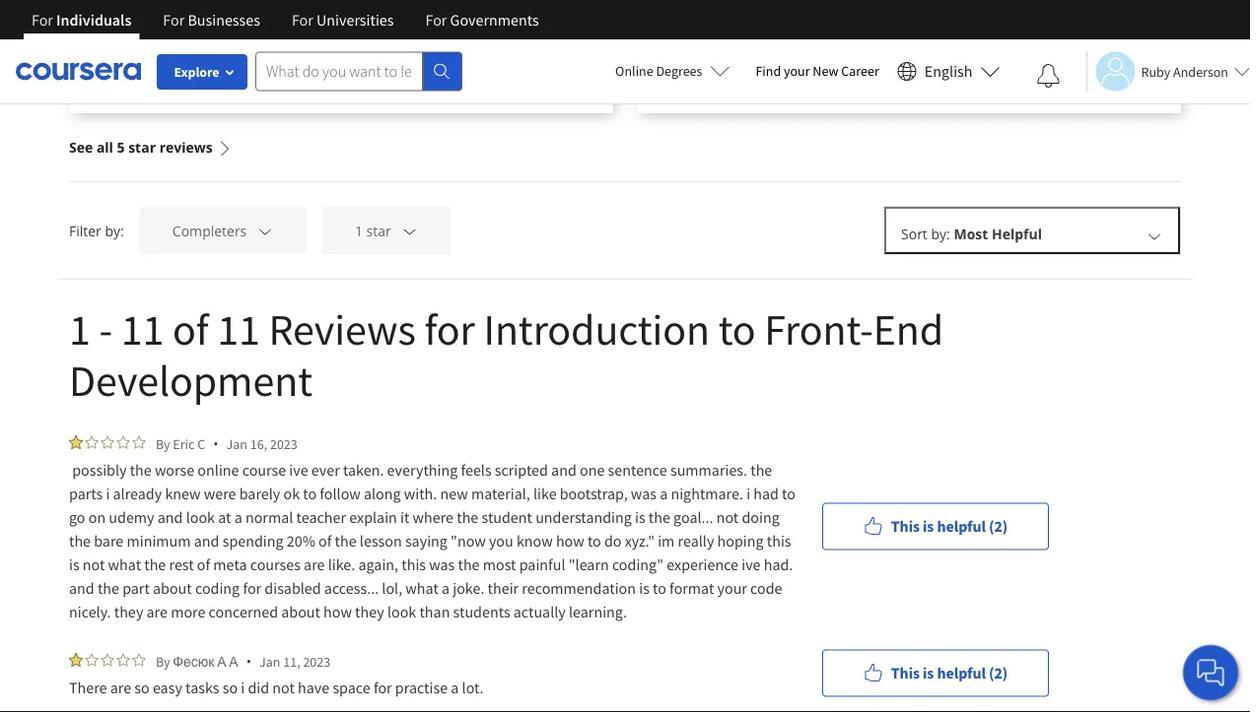 Task type: locate. For each thing, give the bounding box(es) containing it.
0 vertical spatial how
[[556, 531, 584, 551]]

how
[[556, 531, 584, 551], [324, 602, 352, 622]]

possibly the worse online course ive ever taken. everything feels scripted and one sentence summaries. the parts i already knew were barely ok to follow along with. new material, like bootstrap, was a nightmare. i had to go on udemy and look at a normal teacher explain it where the student understanding is the goal... not doing the bare minimum and spending 20% of the lesson saying "now you know how to do xyz." im really hoping this is not what the rest of meta courses are like. again, this was the most painful "learn coding" experience ive had. and the part about coding for disabled access... lol, what a joke. their recommendation is to format your code nicely. they are more concerned about how they look than students actually learning.
[[69, 460, 799, 622]]

was up 'for universities'
[[314, 0, 339, 1]]

had.
[[764, 555, 793, 575]]

by:
[[105, 221, 124, 240], [931, 225, 950, 244]]

0 horizontal spatial so
[[134, 678, 150, 698]]

1 vertical spatial this
[[891, 664, 920, 684]]

actually
[[513, 602, 566, 622]]

your
[[784, 62, 810, 80], [717, 579, 747, 598]]

for for individuals
[[32, 10, 53, 30]]

0 vertical spatial not
[[717, 508, 739, 527]]

to
[[178, 5, 192, 25], [718, 302, 756, 356], [303, 484, 317, 504], [782, 484, 796, 504], [588, 531, 601, 551], [653, 579, 666, 598]]

1 horizontal spatial by:
[[931, 225, 950, 244]]

1 inside button
[[355, 222, 363, 240]]

easy
[[153, 678, 182, 698]]

1 vertical spatial this is helpful (2)
[[891, 664, 1008, 684]]

2 (2) from the top
[[989, 664, 1008, 684]]

2 helpful from the top
[[937, 664, 986, 684]]

1 vertical spatial experience
[[667, 555, 739, 575]]

0 vertical spatial (2)
[[989, 517, 1008, 537]]

2023 right 11,
[[303, 653, 331, 671]]

0 horizontal spatial •
[[213, 435, 218, 454]]

so right 'tasks'
[[223, 678, 238, 698]]

chevron down image inside 1 star button
[[401, 222, 418, 240]]

and up minimum
[[158, 508, 183, 527]]

jan left 16,
[[226, 435, 247, 453]]

are left more
[[146, 602, 168, 622]]

are
[[304, 555, 325, 575], [146, 602, 168, 622], [110, 678, 131, 698]]

1
[[355, 222, 363, 240], [69, 302, 90, 356]]

what up than
[[406, 579, 439, 598]]

1 horizontal spatial are
[[146, 602, 168, 622]]

1 vertical spatial star
[[366, 222, 391, 240]]

2 11 from the left
[[217, 302, 260, 356]]

1 vertical spatial it
[[400, 508, 410, 527]]

0 vertical spatial 2023
[[270, 435, 298, 453]]

1 11 from the left
[[121, 302, 164, 356]]

they down part
[[114, 602, 143, 622]]

jan
[[226, 435, 247, 453], [259, 653, 280, 671]]

None search field
[[255, 52, 462, 91]]

star image
[[85, 436, 99, 450], [101, 436, 114, 450], [85, 654, 99, 667], [101, 654, 114, 667]]

basically
[[342, 0, 400, 1]]

star
[[128, 138, 156, 157], [366, 222, 391, 240]]

1 vertical spatial by
[[156, 653, 170, 671]]

chevron down image right 1 star
[[401, 222, 418, 240]]

1 chevron down image from the left
[[256, 222, 274, 240]]

development.
[[226, 5, 318, 25]]

for inside possibly the worse online course ive ever taken. everything feels scripted and one sentence summaries. the parts i already knew were barely ok to follow along with. new material, like bootstrap, was a nightmare. i had to go on udemy and look at a normal teacher explain it where the student understanding is the goal... not doing the bare minimum and spending 20% of the lesson saying "now you know how to do xyz." im really hoping this is not what the rest of meta courses are like. again, this was the most painful "learn coding" experience ive had. and the part about coding for disabled access... lol, what a joke. their recommendation is to format your code nicely. they are more concerned about how they look than students actually learning.
[[243, 579, 261, 598]]

0 horizontal spatial about
[[153, 579, 192, 598]]

knew
[[165, 484, 201, 504]]

student
[[482, 508, 532, 527]]

2 by from the top
[[156, 653, 170, 671]]

a right the at
[[234, 508, 242, 527]]

not down bare
[[83, 555, 105, 575]]

2023 inside by eric c • jan 16, 2023
[[270, 435, 298, 453]]

this is helpful (2) button
[[822, 503, 1049, 551], [822, 650, 1049, 698]]

your right find
[[784, 62, 810, 80]]

find your new career
[[756, 62, 879, 80]]

part
[[122, 579, 150, 598]]

1 inside the 1 - 11 of 11 reviews for introduction to front-end development
[[69, 302, 90, 356]]

sort
[[901, 225, 928, 244]]

1 vertical spatial how
[[324, 602, 352, 622]]

for for universities
[[292, 10, 313, 30]]

are right there
[[110, 678, 131, 698]]

1 vertical spatial 2023
[[303, 653, 331, 671]]

and up nicely.
[[69, 579, 94, 598]]

2 а from the left
[[229, 653, 238, 671]]

star image left фесюк
[[132, 654, 146, 667]]

have
[[298, 678, 330, 698]]

look
[[186, 508, 215, 527], [387, 602, 416, 622]]

chevron down image
[[1146, 227, 1163, 245]]

see all 5 star reviews button
[[69, 113, 232, 181]]

all
[[97, 138, 113, 157]]

english button
[[889, 39, 1008, 104]]

1 for 1 - 11 of 11 reviews for introduction to front-end development
[[69, 302, 90, 356]]

0 horizontal spatial helpful
[[152, 56, 202, 76]]

0 vertical spatial ive
[[289, 460, 308, 480]]

0 horizontal spatial а
[[217, 653, 226, 671]]

for
[[424, 302, 475, 356], [243, 579, 261, 598], [374, 678, 392, 698]]

so left the easy on the bottom of the page
[[134, 678, 150, 698]]

1 horizontal spatial about
[[281, 602, 320, 622]]

like.
[[328, 555, 355, 575]]

1 vertical spatial this is helpful (2) button
[[822, 650, 1049, 698]]

possibly
[[72, 460, 127, 480]]

experience down really
[[667, 555, 739, 575]]

star image up the possibly
[[116, 436, 130, 450]]

it left where
[[400, 508, 410, 527]]

2 horizontal spatial for
[[424, 302, 475, 356]]

joke.
[[453, 579, 485, 598]]

this is helpful (2) for there are so easy tasks so i did not have space for practise a lot.
[[891, 664, 1008, 684]]

along
[[364, 484, 401, 504]]

2 chevron down image from the left
[[401, 222, 418, 240]]

1 horizontal spatial they
[[355, 602, 384, 622]]

explore button
[[157, 54, 247, 90]]

0 vertical spatial this is helpful (2)
[[891, 517, 1008, 537]]

of right -
[[173, 302, 209, 356]]

filter by:
[[69, 221, 124, 240]]

about left basics
[[403, 0, 442, 1]]

• up the did
[[246, 653, 251, 671]]

2 this is helpful (2) from the top
[[891, 664, 1008, 684]]

filled star image
[[69, 436, 83, 450]]

the up had
[[751, 460, 772, 480]]

go
[[69, 508, 85, 527]]

2 this is helpful (2) button from the top
[[822, 650, 1049, 698]]

ive up ok at the left bottom of the page
[[289, 460, 308, 480]]

xyz."
[[625, 531, 655, 551]]

1 horizontal spatial 2023
[[303, 653, 331, 671]]

0 vertical spatial of
[[173, 302, 209, 356]]

2 so from the left
[[223, 678, 238, 698]]

ruby anderson button
[[1086, 52, 1250, 91]]

1 vertical spatial ive
[[742, 555, 761, 575]]

i right parts
[[106, 484, 110, 504]]

was up businesses
[[218, 0, 243, 1]]

for universities
[[292, 10, 394, 30]]

0 vertical spatial what
[[108, 555, 141, 575]]

0 horizontal spatial 2023
[[270, 435, 298, 453]]

1 horizontal spatial so
[[223, 678, 238, 698]]

1 horizontal spatial not
[[272, 678, 295, 698]]

1 vertical spatial 1
[[69, 302, 90, 356]]

1 vertical spatial jan
[[259, 653, 280, 671]]

look left the at
[[186, 508, 215, 527]]

saying
[[405, 531, 448, 551]]

0 horizontal spatial ive
[[289, 460, 308, 480]]

1 horizontal spatial •
[[246, 653, 251, 671]]

for left web
[[163, 10, 185, 30]]

helpful right most
[[992, 225, 1042, 244]]

0 horizontal spatial how
[[324, 602, 352, 622]]

online degrees
[[615, 62, 702, 80]]

the down go
[[69, 531, 91, 551]]

11
[[121, 302, 164, 356], [217, 302, 260, 356]]

0 vertical spatial for
[[424, 302, 475, 356]]

so
[[134, 678, 150, 698], [223, 678, 238, 698]]

about down disabled
[[281, 602, 320, 622]]

normal
[[245, 508, 293, 527]]

lesson
[[360, 531, 402, 551]]

1 horizontal spatial look
[[387, 602, 416, 622]]

1 horizontal spatial how
[[556, 531, 584, 551]]

2 for from the left
[[163, 10, 185, 30]]

1 helpful from the top
[[937, 517, 986, 537]]

summaries.
[[670, 460, 747, 480]]

are down 20% on the left
[[304, 555, 325, 575]]

star inside button
[[366, 222, 391, 240]]

than
[[419, 602, 450, 622]]

1 vertical spatial your
[[717, 579, 747, 598]]

star image left eric
[[132, 436, 146, 450]]

1 vertical spatial (2)
[[989, 664, 1008, 684]]

ruby
[[1141, 63, 1171, 80]]

new
[[440, 484, 468, 504]]

by: right sort
[[931, 225, 950, 244]]

1 horizontal spatial 1
[[355, 222, 363, 240]]

0 horizontal spatial not
[[83, 555, 105, 575]]

to left web
[[178, 5, 192, 25]]

how down understanding
[[556, 531, 584, 551]]

of right rest
[[197, 555, 210, 575]]

to right had
[[782, 484, 796, 504]]

helpful inside button
[[152, 56, 202, 76]]

0 horizontal spatial chevron down image
[[256, 222, 274, 240]]

not up hoping
[[717, 508, 739, 527]]

by: right filter
[[105, 221, 124, 240]]

1 vertical spatial helpful
[[937, 664, 986, 684]]

ive down hoping
[[742, 555, 761, 575]]

degrees
[[656, 62, 702, 80]]

1 vertical spatial not
[[83, 555, 105, 575]]

2 horizontal spatial about
[[403, 0, 442, 1]]

1 (2) from the top
[[989, 517, 1008, 537]]

2023 inside by фесюк а а • jan 11, 2023
[[303, 653, 331, 671]]

(2)
[[989, 517, 1008, 537], [989, 664, 1008, 684]]

0 vertical spatial 1
[[355, 222, 363, 240]]

0 vertical spatial experience
[[143, 0, 214, 1]]

jan inside by фесюк а а • jan 11, 2023
[[259, 653, 280, 671]]

of down teacher
[[319, 531, 332, 551]]

students
[[453, 602, 510, 622]]

again,
[[358, 555, 398, 575]]

1 this is helpful (2) from the top
[[891, 517, 1008, 537]]

1 they from the left
[[114, 602, 143, 622]]

chevron down image right 'completers'
[[256, 222, 274, 240]]

0 horizontal spatial 1
[[69, 302, 90, 356]]

1 vertical spatial what
[[406, 579, 439, 598]]

4 for from the left
[[425, 10, 447, 30]]

2 vertical spatial about
[[281, 602, 320, 622]]

for individuals
[[32, 10, 131, 30]]

do
[[604, 531, 622, 551]]

1 horizontal spatial what
[[406, 579, 439, 598]]

individuals
[[56, 10, 131, 30]]

2 horizontal spatial are
[[304, 555, 325, 575]]

by up the easy on the bottom of the page
[[156, 653, 170, 671]]

0 vertical spatial this
[[891, 517, 920, 537]]

0 horizontal spatial your
[[717, 579, 747, 598]]

0 vertical spatial star
[[128, 138, 156, 157]]

1 horizontal spatial ive
[[742, 555, 761, 575]]

new
[[813, 62, 839, 80]]

what
[[108, 555, 141, 575], [406, 579, 439, 598]]

1 vertical spatial this
[[402, 555, 426, 575]]

1 this is helpful (2) button from the top
[[822, 503, 1049, 551]]

1 vertical spatial for
[[243, 579, 261, 598]]

about inside overall experience was great as it was basically about basics and introduction to web development.
[[403, 0, 442, 1]]

1 horizontal spatial star
[[366, 222, 391, 240]]

• right c
[[213, 435, 218, 454]]

lol,
[[382, 579, 402, 598]]

1 horizontal spatial а
[[229, 653, 238, 671]]

0 horizontal spatial by:
[[105, 221, 124, 240]]

a
[[660, 484, 668, 504], [234, 508, 242, 527], [442, 579, 450, 598], [451, 678, 459, 698]]

by inside by фесюк а а • jan 11, 2023
[[156, 653, 170, 671]]

helpful down for businesses at the top of page
[[152, 56, 202, 76]]

i left the did
[[241, 678, 245, 698]]

to left do
[[588, 531, 601, 551]]

to inside overall experience was great as it was basically about basics and introduction to web development.
[[178, 5, 192, 25]]

0 vertical spatial it
[[301, 0, 310, 1]]

0 horizontal spatial look
[[186, 508, 215, 527]]

reviews
[[159, 138, 213, 157]]

"now
[[451, 531, 486, 551]]

development
[[69, 353, 312, 408]]

for left individuals
[[32, 10, 53, 30]]

1 horizontal spatial it
[[400, 508, 410, 527]]

0 vertical spatial look
[[186, 508, 215, 527]]

by inside by eric c • jan 16, 2023
[[156, 435, 170, 453]]

0 horizontal spatial experience
[[143, 0, 214, 1]]

everything
[[387, 460, 458, 480]]

how down access...
[[324, 602, 352, 622]]

your left code
[[717, 579, 747, 598]]

0 vertical spatial by
[[156, 435, 170, 453]]

they down access...
[[355, 602, 384, 622]]

0 horizontal spatial for
[[243, 579, 261, 598]]

this for possibly the worse online course ive ever taken. everything feels scripted and one sentence summaries. the parts i already knew were barely ok to follow along with. new material, like bootstrap, was a nightmare. i had to go on udemy and look at a normal teacher explain it where the student understanding is the goal... not doing the bare minimum and spending 20% of the lesson saying "now you know how to do xyz." im really hoping this is not what the rest of meta courses are like. again, this was the most painful "learn coding" experience ive had. and the part about coding for disabled access... lol, what a joke. their recommendation is to format your code nicely. they are more concerned about how they look than students actually learning.
[[891, 517, 920, 537]]

this up had.
[[767, 531, 791, 551]]

0 horizontal spatial star
[[128, 138, 156, 157]]

jan left 11,
[[259, 653, 280, 671]]

0 vertical spatial this
[[767, 531, 791, 551]]

it inside possibly the worse online course ive ever taken. everything feels scripted and one sentence summaries. the parts i already knew were barely ok to follow along with. new material, like bootstrap, was a nightmare. i had to go on udemy and look at a normal teacher explain it where the student understanding is the goal... not doing the bare minimum and spending 20% of the lesson saying "now you know how to do xyz." im really hoping this is not what the rest of meta courses are like. again, this was the most painful "learn coding" experience ive had. and the part about coding for disabled access... lol, what a joke. their recommendation is to format your code nicely. they are more concerned about how they look than students actually learning.
[[400, 508, 410, 527]]

courses
[[250, 555, 301, 575]]

and up governments
[[489, 0, 514, 1]]

worse
[[155, 460, 194, 480]]

i
[[106, 484, 110, 504], [747, 484, 750, 504], [241, 678, 245, 698]]

0 vertical spatial helpful
[[937, 517, 986, 537]]

look down the lol,
[[387, 602, 416, 622]]

for for businesses
[[163, 10, 185, 30]]

tasks
[[185, 678, 219, 698]]

0 vertical spatial your
[[784, 62, 810, 80]]

3 for from the left
[[292, 10, 313, 30]]

about down rest
[[153, 579, 192, 598]]

0 horizontal spatial 11
[[121, 302, 164, 356]]

it
[[301, 0, 310, 1], [400, 508, 410, 527]]

i left had
[[747, 484, 750, 504]]

for down as
[[292, 10, 313, 30]]

to left the front-
[[718, 302, 756, 356]]

2 this from the top
[[891, 664, 920, 684]]

experience up web
[[143, 0, 214, 1]]

and inside overall experience was great as it was basically about basics and introduction to web development.
[[489, 0, 514, 1]]

0 horizontal spatial it
[[301, 0, 310, 1]]

1 horizontal spatial 11
[[217, 302, 260, 356]]

2023 right 16,
[[270, 435, 298, 453]]

chevron down image
[[256, 222, 274, 240], [401, 222, 418, 240]]

0 vertical spatial jan
[[226, 435, 247, 453]]

1 horizontal spatial chevron down image
[[401, 222, 418, 240]]

what up part
[[108, 555, 141, 575]]

this
[[891, 517, 920, 537], [891, 664, 920, 684]]

by фесюк а а • jan 11, 2023
[[156, 653, 331, 671]]

not right the did
[[272, 678, 295, 698]]

1 horizontal spatial experience
[[667, 555, 739, 575]]

(2) for there are so easy tasks so i did not have space for practise a lot.
[[989, 664, 1008, 684]]

1 for from the left
[[32, 10, 53, 30]]

for down basics
[[425, 10, 447, 30]]

this down saying in the bottom left of the page
[[402, 555, 426, 575]]

nicely.
[[69, 602, 111, 622]]

completers button
[[140, 207, 307, 254]]

1 this from the top
[[891, 517, 920, 537]]

chevron down image inside completers button
[[256, 222, 274, 240]]

star image
[[116, 436, 130, 450], [132, 436, 146, 450], [116, 654, 130, 667], [132, 654, 146, 667]]

it right as
[[301, 0, 310, 1]]

1 horizontal spatial for
[[374, 678, 392, 698]]

this is helpful (2) for possibly the worse online course ive ever taken. everything feels scripted and one sentence summaries. the parts i already knew were barely ok to follow along with. new material, like bootstrap, was a nightmare. i had to go on udemy and look at a normal teacher explain it where the student understanding is the goal... not doing the bare minimum and spending 20% of the lesson saying "now you know how to do xyz." im really hoping this is not what the rest of meta courses are like. again, this was the most painful "learn coding" experience ive had. and the part about coding for disabled access... lol, what a joke. their recommendation is to format your code nicely. they are more concerned about how they look than students actually learning.
[[891, 517, 1008, 537]]

1 by from the top
[[156, 435, 170, 453]]

5
[[117, 138, 125, 157]]

1 horizontal spatial jan
[[259, 653, 280, 671]]

overall
[[93, 0, 139, 1]]

0 vertical spatial are
[[304, 555, 325, 575]]

0 vertical spatial about
[[403, 0, 442, 1]]

businesses
[[188, 10, 260, 30]]

experience inside possibly the worse online course ive ever taken. everything feels scripted and one sentence summaries. the parts i already knew were barely ok to follow along with. new material, like bootstrap, was a nightmare. i had to go on udemy and look at a normal teacher explain it where the student understanding is the goal... not doing the bare minimum and spending 20% of the lesson saying "now you know how to do xyz." im really hoping this is not what the rest of meta courses are like. again, this was the most painful "learn coding" experience ive had. and the part about coding for disabled access... lol, what a joke. their recommendation is to format your code nicely. they are more concerned about how they look than students actually learning.
[[667, 555, 739, 575]]

0 vertical spatial •
[[213, 435, 218, 454]]

was down saying in the bottom left of the page
[[429, 555, 455, 575]]

1 vertical spatial about
[[153, 579, 192, 598]]

1 vertical spatial helpful
[[992, 225, 1042, 244]]

by left eric
[[156, 435, 170, 453]]



Task type: vqa. For each thing, say whether or not it's contained in the screenshot.
Helpful inside button
yes



Task type: describe. For each thing, give the bounding box(es) containing it.
find
[[756, 62, 781, 80]]

hoping
[[717, 531, 764, 551]]

jan inside by eric c • jan 16, 2023
[[226, 435, 247, 453]]

already
[[113, 484, 162, 504]]

find your new career link
[[746, 59, 889, 84]]

1 vertical spatial look
[[387, 602, 416, 622]]

the up im
[[649, 508, 670, 527]]

1 - 11 of 11 reviews for introduction to front-end development
[[69, 302, 944, 408]]

it inside overall experience was great as it was basically about basics and introduction to web development.
[[301, 0, 310, 1]]

16,
[[250, 435, 267, 453]]

barely
[[239, 484, 280, 504]]

the down minimum
[[144, 555, 166, 575]]

universities
[[317, 10, 394, 30]]

sentence
[[608, 460, 667, 480]]

feels
[[461, 460, 492, 480]]

sort by: most helpful
[[901, 225, 1042, 244]]

reviews
[[269, 302, 416, 356]]

overall experience was great as it was basically about basics and introduction to web development.
[[93, 0, 514, 25]]

to down "coding""
[[653, 579, 666, 598]]

2 vertical spatial for
[[374, 678, 392, 698]]

of inside the 1 - 11 of 11 reviews for introduction to front-end development
[[173, 302, 209, 356]]

2 horizontal spatial not
[[717, 508, 739, 527]]

were
[[204, 484, 236, 504]]

to inside the 1 - 11 of 11 reviews for introduction to front-end development
[[718, 302, 756, 356]]

nightmare.
[[671, 484, 743, 504]]

for governments
[[425, 10, 539, 30]]

minimum
[[127, 531, 191, 551]]

learning.
[[569, 602, 627, 622]]

the up "now
[[457, 508, 478, 527]]

meta
[[213, 555, 247, 575]]

1 horizontal spatial helpful
[[992, 225, 1042, 244]]

banner navigation
[[16, 0, 555, 39]]

chevron down image for 1 star
[[401, 222, 418, 240]]

understanding
[[536, 508, 632, 527]]

the up joke.
[[458, 555, 480, 575]]

like
[[533, 484, 557, 504]]

parts
[[69, 484, 103, 504]]

practise
[[395, 678, 448, 698]]

format
[[670, 579, 714, 598]]

1 vertical spatial are
[[146, 602, 168, 622]]

1 horizontal spatial this
[[767, 531, 791, 551]]

explore
[[174, 63, 219, 81]]

by for worse
[[156, 435, 170, 453]]

for for governments
[[425, 10, 447, 30]]

helpful? button
[[661, 19, 809, 66]]

rest
[[169, 555, 194, 575]]

anderson
[[1173, 63, 1229, 80]]

for inside the 1 - 11 of 11 reviews for introduction to front-end development
[[424, 302, 475, 356]]

taken.
[[343, 460, 384, 480]]

english
[[925, 62, 973, 81]]

1 horizontal spatial i
[[241, 678, 245, 698]]

1 а from the left
[[217, 653, 226, 671]]

the left part
[[98, 579, 119, 598]]

1 horizontal spatial your
[[784, 62, 810, 80]]

online degrees button
[[600, 49, 746, 93]]

to right ok at the left bottom of the page
[[303, 484, 317, 504]]

was down sentence
[[631, 484, 657, 504]]

a left 'lot.'
[[451, 678, 459, 698]]

2 vertical spatial not
[[272, 678, 295, 698]]

online
[[615, 62, 653, 80]]

and left one
[[551, 460, 577, 480]]

chevron down image for completers
[[256, 222, 274, 240]]

lot.
[[462, 678, 484, 698]]

0 horizontal spatial what
[[108, 555, 141, 575]]

experience inside overall experience was great as it was basically about basics and introduction to web development.
[[143, 0, 214, 1]]

disabled
[[265, 579, 321, 598]]

explain
[[349, 508, 397, 527]]

1 star
[[355, 222, 391, 240]]

and down the at
[[194, 531, 219, 551]]

did
[[248, 678, 269, 698]]

helpful for possibly the worse online course ive ever taken. everything feels scripted and one sentence summaries. the parts i already knew were barely ok to follow along with. new material, like bootstrap, was a nightmare. i had to go on udemy and look at a normal teacher explain it where the student understanding is the goal... not doing the bare minimum and spending 20% of the lesson saying "now you know how to do xyz." im really hoping this is not what the rest of meta courses are like. again, this was the most painful "learn coding" experience ive had. and the part about coding for disabled access... lol, what a joke. their recommendation is to format your code nicely. they are more concerned about how they look than students actually learning.
[[937, 517, 986, 537]]

most
[[483, 555, 516, 575]]

1 for 1 star
[[355, 222, 363, 240]]

code
[[750, 579, 782, 598]]

the up like. at the left
[[335, 531, 357, 551]]

this for there are so easy tasks so i did not have space for practise a lot.
[[891, 664, 920, 684]]

filled star image
[[69, 654, 83, 667]]

coursera image
[[16, 55, 141, 87]]

with.
[[404, 484, 437, 504]]

by: for filter
[[105, 221, 124, 240]]

1 vertical spatial of
[[319, 531, 332, 551]]

for businesses
[[163, 10, 260, 30]]

ok
[[283, 484, 300, 504]]

helpful for there are so easy tasks so i did not have space for practise a lot.
[[937, 664, 986, 684]]

their
[[488, 579, 519, 598]]

star image right filled star icon
[[116, 654, 130, 667]]

star inside button
[[128, 138, 156, 157]]

space
[[333, 678, 370, 698]]

as
[[283, 0, 298, 1]]

had
[[754, 484, 779, 504]]

by: for sort
[[931, 225, 950, 244]]

0 horizontal spatial i
[[106, 484, 110, 504]]

the up already
[[130, 460, 152, 480]]

2 they from the left
[[355, 602, 384, 622]]

show notifications image
[[1037, 64, 1060, 88]]

really
[[678, 531, 714, 551]]

eric
[[173, 435, 195, 453]]

bare
[[94, 531, 124, 551]]

a down sentence
[[660, 484, 668, 504]]

introduction
[[93, 5, 175, 25]]

chat with us image
[[1195, 658, 1227, 689]]

most
[[954, 225, 988, 244]]

2 vertical spatial of
[[197, 555, 210, 575]]

2 vertical spatial are
[[110, 678, 131, 698]]

1 so from the left
[[134, 678, 150, 698]]

see
[[69, 138, 93, 157]]

see all 5 star reviews
[[69, 138, 213, 157]]

online
[[198, 460, 239, 480]]

-
[[99, 302, 112, 356]]

this is helpful (2) button for possibly the worse online course ive ever taken. everything feels scripted and one sentence summaries. the parts i already knew were barely ok to follow along with. new material, like bootstrap, was a nightmare. i had to go on udemy and look at a normal teacher explain it where the student understanding is the goal... not doing the bare minimum and spending 20% of the lesson saying "now you know how to do xyz." im really hoping this is not what the rest of meta courses are like. again, this was the most painful "learn coding" experience ive had. and the part about coding for disabled access... lol, what a joke. their recommendation is to format your code nicely. they are more concerned about how they look than students actually learning.
[[822, 503, 1049, 551]]

"learn
[[569, 555, 609, 575]]

your inside possibly the worse online course ive ever taken. everything feels scripted and one sentence summaries. the parts i already knew were barely ok to follow along with. new material, like bootstrap, was a nightmare. i had to go on udemy and look at a normal teacher explain it where the student understanding is the goal... not doing the bare minimum and spending 20% of the lesson saying "now you know how to do xyz." im really hoping this is not what the rest of meta courses are like. again, this was the most painful "learn coding" experience ive had. and the part about coding for disabled access... lol, what a joke. their recommendation is to format your code nicely. they are more concerned about how they look than students actually learning.
[[717, 579, 747, 598]]

helpful button
[[93, 42, 234, 90]]

goal...
[[674, 508, 713, 527]]

filter
[[69, 221, 101, 240]]

What do you want to learn? text field
[[255, 52, 423, 91]]

(2) for possibly the worse online course ive ever taken. everything feels scripted and one sentence summaries. the parts i already knew were barely ok to follow along with. new material, like bootstrap, was a nightmare. i had to go on udemy and look at a normal teacher explain it where the student understanding is the goal... not doing the bare minimum and spending 20% of the lesson saying "now you know how to do xyz." im really hoping this is not what the rest of meta courses are like. again, this was the most painful "learn coding" experience ive had. and the part about coding for disabled access... lol, what a joke. their recommendation is to format your code nicely. they are more concerned about how they look than students actually learning.
[[989, 517, 1008, 537]]

at
[[218, 508, 231, 527]]

this is helpful (2) button for there are so easy tasks so i did not have space for practise a lot.
[[822, 650, 1049, 698]]

im
[[658, 531, 675, 551]]

teacher
[[296, 508, 346, 527]]

completers
[[172, 222, 247, 240]]

concerned
[[209, 602, 278, 622]]

by for so
[[156, 653, 170, 671]]

material,
[[471, 484, 530, 504]]

0 horizontal spatial this
[[402, 555, 426, 575]]

coding"
[[612, 555, 664, 575]]

by eric c • jan 16, 2023
[[156, 435, 298, 454]]

introduction
[[484, 302, 710, 356]]

a left joke.
[[442, 579, 450, 598]]

know
[[517, 531, 553, 551]]

governments
[[450, 10, 539, 30]]

ever
[[311, 460, 340, 480]]

spending
[[223, 531, 284, 551]]

2 horizontal spatial i
[[747, 484, 750, 504]]



